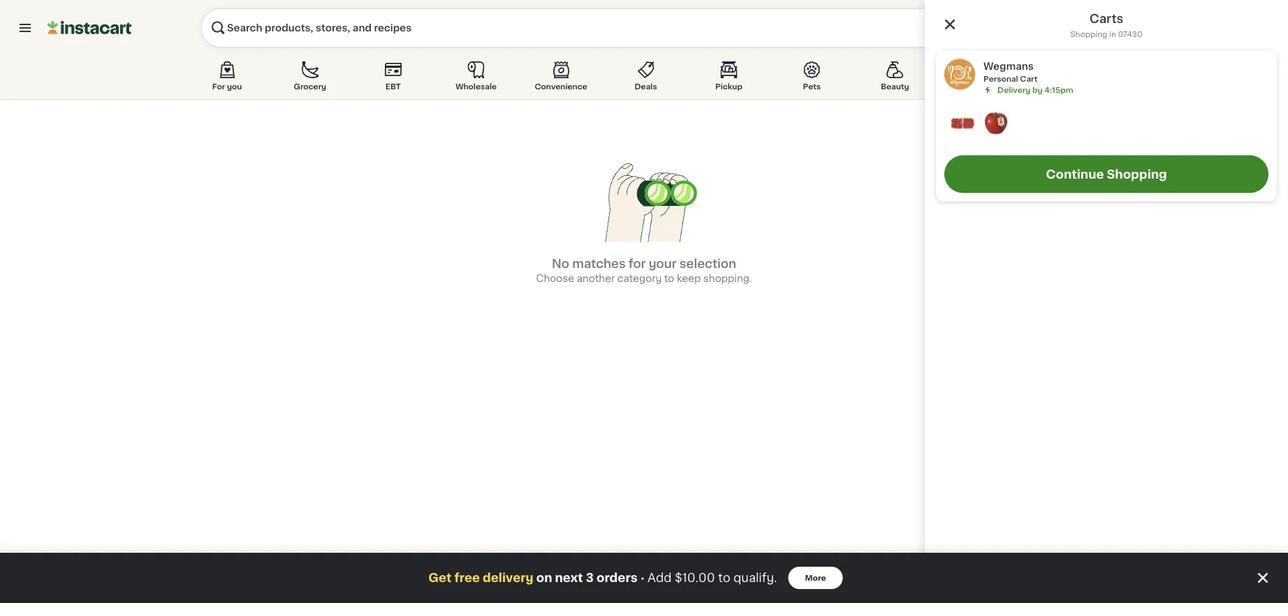 Task type: describe. For each thing, give the bounding box(es) containing it.
pharmacy button
[[948, 59, 1008, 99]]

another
[[577, 274, 615, 284]]

free
[[455, 573, 480, 585]]

instacart image
[[48, 20, 131, 36]]

convenience
[[535, 83, 588, 90]]

pets
[[803, 83, 821, 90]]

wholesale
[[456, 83, 497, 90]]

personal
[[984, 75, 1019, 82]]

raspberries image
[[950, 111, 976, 136]]

for
[[629, 258, 646, 270]]

in
[[1110, 30, 1117, 38]]

wegmans
[[984, 61, 1034, 71]]

choose
[[536, 274, 574, 284]]

continue shopping
[[1046, 168, 1168, 180]]

deals
[[635, 83, 657, 90]]

pickup button
[[699, 59, 759, 99]]

convenience button
[[529, 59, 593, 99]]

carts
[[1090, 13, 1124, 25]]

grocery button
[[280, 59, 340, 99]]

continue shopping button
[[945, 155, 1269, 193]]

on
[[537, 573, 552, 585]]

wholesale button
[[446, 59, 506, 99]]

07430
[[1118, 30, 1143, 38]]

for you
[[212, 83, 242, 90]]

your
[[649, 258, 677, 270]]

ebt
[[386, 83, 401, 90]]

add
[[648, 573, 672, 585]]

wegmans image
[[945, 59, 976, 90]]

ebt button
[[363, 59, 423, 99]]

next
[[555, 573, 583, 585]]

get free delivery on next 3 orders • add $10.00 to qualify.
[[429, 573, 777, 585]]

for
[[212, 83, 225, 90]]



Task type: vqa. For each thing, say whether or not it's contained in the screenshot.
Grocery button
yes



Task type: locate. For each thing, give the bounding box(es) containing it.
treatment tracker modal dialog
[[0, 553, 1289, 604]]

deals button
[[616, 59, 676, 99]]

more
[[805, 575, 826, 582]]

shop categories tab list
[[197, 59, 1092, 99]]

shopping.
[[704, 274, 752, 284]]

items in cart element
[[950, 111, 1263, 139]]

pharmacy
[[958, 83, 999, 90]]

to
[[664, 274, 675, 284], [718, 573, 731, 585]]

to inside no matches for your selection choose another category to keep shopping.
[[664, 274, 675, 284]]

•
[[641, 573, 645, 584]]

0 vertical spatial to
[[664, 274, 675, 284]]

shopping
[[1071, 30, 1108, 38], [1107, 168, 1168, 180]]

carts shopping in 07430
[[1071, 13, 1143, 38]]

no matches for your selection choose another category to keep shopping.
[[536, 258, 752, 284]]

orders
[[597, 573, 638, 585]]

delivery
[[483, 573, 534, 585]]

0 vertical spatial shopping
[[1071, 30, 1108, 38]]

continue
[[1046, 168, 1104, 180]]

shopping for carts
[[1071, 30, 1108, 38]]

pickup
[[716, 83, 743, 90]]

shopping inside button
[[1107, 168, 1168, 180]]

$10.00
[[675, 573, 715, 585]]

for you button
[[197, 59, 257, 99]]

cart
[[1020, 75, 1038, 82]]

wegmans personal cart
[[984, 61, 1038, 82]]

to down 'your'
[[664, 274, 675, 284]]

qualify.
[[734, 573, 777, 585]]

delivery
[[998, 86, 1031, 94]]

you
[[227, 83, 242, 90]]

selection
[[680, 258, 737, 270]]

beauty
[[881, 83, 910, 90]]

more button
[[789, 567, 843, 590]]

delivery by 4:15pm
[[998, 86, 1074, 94]]

shopping down items in cart element
[[1107, 168, 1168, 180]]

wegmans sugar bee apples image
[[984, 111, 1009, 136]]

retail
[[1050, 83, 1073, 90]]

grocery
[[294, 83, 326, 90]]

shopping inside carts shopping in 07430
[[1071, 30, 1108, 38]]

pets button
[[782, 59, 842, 99]]

1 vertical spatial shopping
[[1107, 168, 1168, 180]]

0 horizontal spatial to
[[664, 274, 675, 284]]

shopping down carts
[[1071, 30, 1108, 38]]

None search field
[[201, 8, 1120, 48]]

no
[[552, 258, 570, 270]]

Search field
[[201, 8, 1120, 48]]

shopping for continue
[[1107, 168, 1168, 180]]

matches
[[572, 258, 626, 270]]

beauty button
[[865, 59, 925, 99]]

to right $10.00
[[718, 573, 731, 585]]

3
[[586, 573, 594, 585]]

1 vertical spatial to
[[718, 573, 731, 585]]

retail button
[[1031, 59, 1092, 99]]

get
[[429, 573, 452, 585]]

category
[[618, 274, 662, 284]]

4:15pm
[[1045, 86, 1074, 94]]

to inside treatment tracker modal dialog
[[718, 573, 731, 585]]

keep
[[677, 274, 701, 284]]

by
[[1033, 86, 1043, 94]]

1 horizontal spatial to
[[718, 573, 731, 585]]



